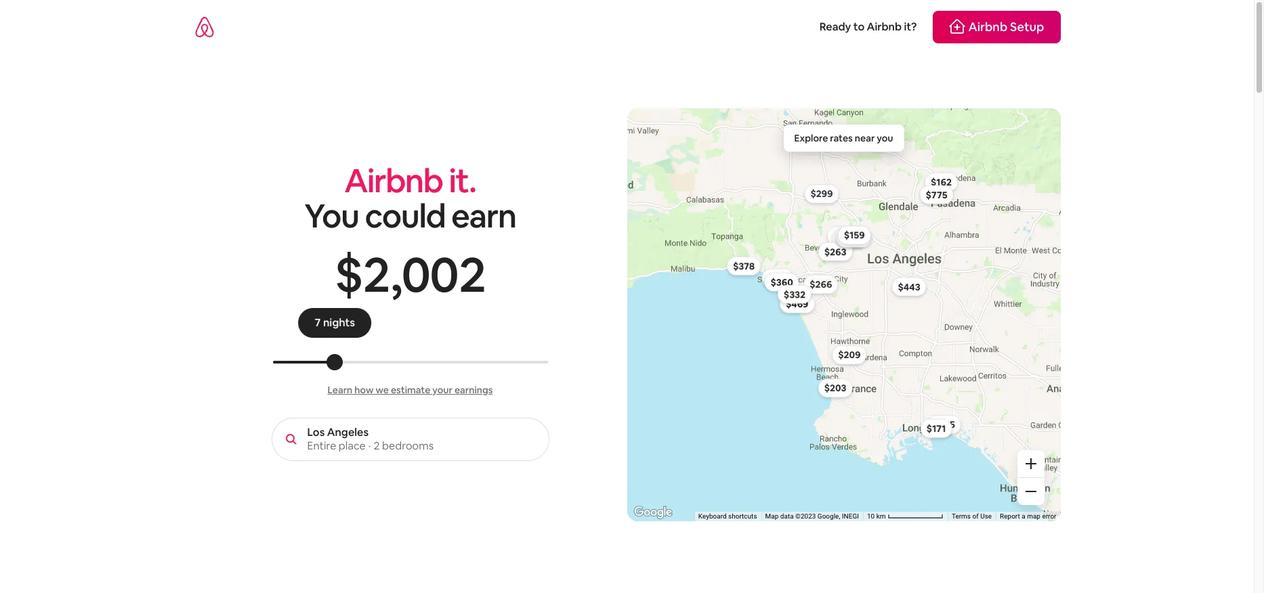 Task type: vqa. For each thing, say whether or not it's contained in the screenshot.
$55 within the $55 $78
no



Task type: locate. For each thing, give the bounding box(es) containing it.
0
[[401, 243, 430, 306], [429, 243, 458, 306]]

$162
[[930, 176, 951, 188]]

los angeles entire place · 2 bedrooms
[[307, 425, 434, 453]]

earn
[[451, 195, 516, 237]]

it?
[[904, 20, 917, 34]]

entire
[[307, 439, 336, 453]]

,
[[390, 243, 401, 306]]

$250 button
[[836, 229, 871, 248]]

explore rates near you button
[[783, 125, 904, 152]]

0 horizontal spatial $171
[[768, 272, 787, 284]]

you
[[877, 132, 893, 144]]

$225 button
[[927, 415, 961, 434]]

$162 button
[[924, 173, 957, 192]]

km
[[876, 513, 886, 520]]

$
[[334, 243, 362, 306]]

data
[[780, 513, 794, 520]]

report a map error
[[1000, 513, 1056, 520]]

to
[[853, 20, 865, 34]]

None range field
[[273, 361, 548, 364]]

map data ©2023 google, inegi
[[765, 513, 859, 520]]

bedrooms
[[382, 439, 434, 453]]

$171 button
[[762, 269, 793, 288], [920, 419, 952, 438]]

$340 button
[[827, 227, 862, 246]]

2 0 from the left
[[429, 243, 458, 306]]

$166
[[841, 231, 862, 243]]

0 right , at left
[[429, 243, 458, 306]]

keyboard shortcuts
[[698, 513, 757, 520]]

estimate
[[391, 384, 430, 396]]

nights
[[326, 315, 358, 329]]

10 km button
[[863, 512, 948, 522]]

angeles
[[327, 425, 369, 440]]

$171 inside the $171 $266
[[768, 272, 787, 284]]

google,
[[818, 513, 840, 520]]

map
[[1027, 513, 1041, 520]]

·
[[368, 439, 371, 453]]

1 horizontal spatial $171
[[926, 423, 946, 435]]

$ 2 , 0 0 2
[[334, 243, 485, 306]]

1 vertical spatial $171 button
[[920, 419, 952, 438]]

$203
[[824, 382, 846, 394]]

0 up estimated
[[401, 243, 430, 306]]

1 vertical spatial $171
[[926, 423, 946, 435]]

2
[[363, 243, 389, 306], [459, 243, 485, 306], [374, 439, 380, 453]]

ready
[[819, 20, 851, 34]]

$299
[[810, 188, 833, 200]]

2 horizontal spatial airbnb
[[968, 19, 1008, 35]]

$443 button
[[891, 277, 926, 296]]

0 horizontal spatial airbnb
[[344, 160, 443, 202]]

terms of use
[[952, 513, 992, 520]]

could
[[365, 195, 445, 237]]

2 inside los angeles entire place · 2 bedrooms
[[374, 439, 380, 453]]

a
[[1022, 513, 1025, 520]]

rates
[[830, 132, 853, 144]]

place
[[339, 439, 366, 453]]

airbnb setup link
[[933, 11, 1061, 43]]

2 right · on the bottom left
[[374, 439, 380, 453]]

2 down earn
[[459, 243, 485, 306]]

$171
[[768, 272, 787, 284], [926, 423, 946, 435]]

airbnb
[[968, 19, 1008, 35], [867, 20, 902, 34], [344, 160, 443, 202]]

$332
[[783, 288, 805, 301]]

$263 button
[[818, 242, 852, 261]]

$171 inside button
[[926, 423, 946, 435]]

earnings
[[454, 384, 493, 396]]

zoom out image
[[1025, 486, 1036, 497]]

at
[[361, 315, 371, 329]]

$266
[[809, 278, 832, 291]]

airbnb it. you could earn
[[304, 160, 516, 237]]

0 horizontal spatial $171 button
[[762, 269, 793, 288]]

$378 button
[[727, 257, 761, 276]]

$203 button
[[818, 379, 852, 398]]

$225
[[933, 419, 955, 431]]

$775
[[925, 189, 947, 201]]

terms
[[952, 513, 971, 520]]

$332 button
[[777, 285, 811, 304]]

10 km
[[867, 513, 887, 520]]

airbnb inside airbnb it. you could earn
[[344, 160, 443, 202]]

airbnb for airbnb it. you could earn
[[344, 160, 443, 202]]

1 horizontal spatial $171 button
[[920, 419, 952, 438]]

0 vertical spatial $171
[[768, 272, 787, 284]]

10
[[867, 513, 875, 520]]

terms of use link
[[952, 513, 992, 520]]



Task type: describe. For each thing, give the bounding box(es) containing it.
$171 $266
[[768, 272, 832, 291]]

explore rates near you
[[794, 132, 893, 144]]

7
[[318, 315, 324, 329]]

los
[[307, 425, 325, 440]]

2 for los angeles entire place · 2 bedrooms
[[374, 439, 380, 453]]

0 vertical spatial $171 button
[[762, 269, 793, 288]]

$340
[[833, 230, 856, 242]]

it.
[[449, 160, 476, 202]]

of
[[972, 513, 979, 520]]

you
[[304, 195, 359, 237]]

zoom in image
[[1025, 459, 1036, 469]]

$159 button
[[838, 226, 871, 245]]

learn how we estimate your earnings
[[328, 384, 493, 396]]

1 horizontal spatial airbnb
[[867, 20, 902, 34]]

report a map error link
[[1000, 513, 1056, 520]]

learn how we estimate your earnings button
[[328, 384, 493, 396]]

$209
[[838, 349, 860, 361]]

$171 for $171 $266
[[768, 272, 787, 284]]

2 for $ 2 , 0 0 2
[[459, 243, 485, 306]]

$360
[[770, 276, 793, 288]]

2 left , at left
[[363, 243, 389, 306]]

google image
[[630, 504, 675, 522]]

an
[[373, 315, 385, 329]]

$360 button
[[764, 273, 799, 292]]

$469
[[785, 298, 808, 310]]

7 nights at an estimated
[[318, 315, 441, 329]]

explore
[[794, 132, 828, 144]]

$775 button
[[919, 185, 953, 204]]

$250
[[842, 232, 865, 244]]

$299 button
[[804, 185, 839, 204]]

airbnb setup
[[968, 19, 1044, 35]]

report
[[1000, 513, 1020, 520]]

$469 button
[[779, 295, 814, 314]]

inegi
[[842, 513, 859, 520]]

7 nights button
[[318, 315, 358, 330]]

$378
[[733, 260, 755, 272]]

keyboard shortcuts button
[[698, 512, 757, 522]]

error
[[1042, 513, 1056, 520]]

$268
[[838, 232, 860, 244]]

airbnb homepage image
[[193, 16, 215, 38]]

airbnb for airbnb setup
[[968, 19, 1008, 35]]

learn
[[328, 384, 352, 396]]

©2023
[[795, 513, 816, 520]]

$171 for $171
[[926, 423, 946, 435]]

we
[[376, 384, 389, 396]]

1 0 from the left
[[401, 243, 430, 306]]

$263
[[824, 246, 846, 258]]

$299 $340
[[810, 188, 856, 242]]

estimated
[[387, 315, 438, 329]]

near
[[855, 132, 875, 144]]

$159
[[844, 229, 865, 241]]

$166 button
[[835, 228, 868, 247]]

map region
[[615, 0, 1136, 593]]

ready to airbnb it?
[[819, 20, 917, 34]]

$443
[[898, 281, 920, 293]]

setup
[[1010, 19, 1044, 35]]

$266 button
[[803, 275, 838, 294]]

keyboard
[[698, 513, 727, 520]]

your
[[432, 384, 452, 396]]

how
[[355, 384, 374, 396]]

shortcuts
[[728, 513, 757, 520]]

$268 button
[[832, 229, 866, 248]]

use
[[980, 513, 992, 520]]

map
[[765, 513, 779, 520]]

$209 button
[[832, 346, 866, 365]]



